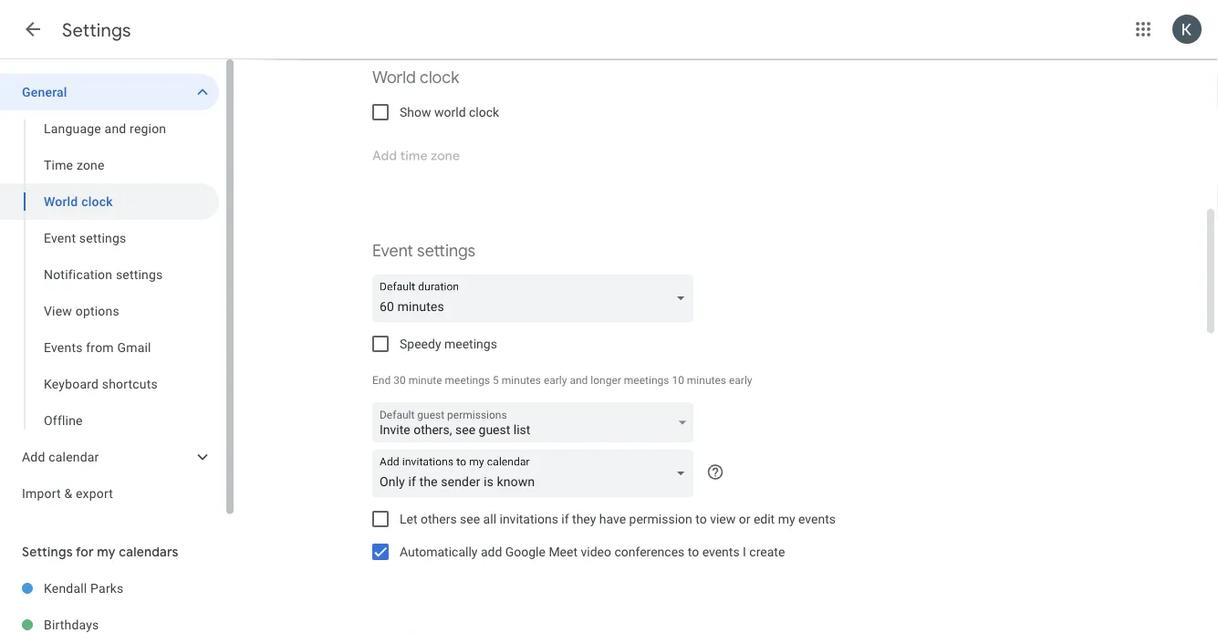 Task type: locate. For each thing, give the bounding box(es) containing it.
invite
[[380, 422, 411, 437]]

others,
[[414, 422, 452, 437]]

0 vertical spatial clock
[[420, 67, 459, 88]]

zone
[[77, 157, 105, 173]]

my
[[778, 512, 796, 527], [97, 544, 116, 561]]

clock down 'zone'
[[81, 194, 113, 209]]

invite others, see guest list button
[[373, 404, 694, 448]]

0 horizontal spatial minutes
[[502, 374, 541, 387]]

0 horizontal spatial my
[[97, 544, 116, 561]]

settings left for
[[22, 544, 73, 561]]

events right edit
[[799, 512, 836, 527]]

and left region
[[105, 121, 126, 136]]

calendars
[[119, 544, 179, 561]]

meetings up 5
[[445, 336, 497, 352]]

options
[[76, 304, 119, 319]]

world down "time"
[[44, 194, 78, 209]]

clock right world
[[469, 105, 500, 120]]

to
[[696, 512, 707, 527], [688, 545, 700, 560]]

settings up general tree item
[[62, 18, 131, 42]]

see inside the default guest permissions invite others, see guest list
[[456, 422, 476, 437]]

and inside group
[[105, 121, 126, 136]]

1 horizontal spatial early
[[729, 374, 753, 387]]

minutes right 5
[[502, 374, 541, 387]]

0 vertical spatial world
[[373, 67, 416, 88]]

meetings left 5
[[445, 374, 490, 387]]

2 minutes from the left
[[687, 374, 727, 387]]

1 horizontal spatial world clock
[[373, 67, 459, 88]]

1 horizontal spatial world
[[373, 67, 416, 88]]

guest down permissions
[[479, 422, 511, 437]]

event settings
[[44, 231, 126, 246], [373, 241, 476, 262]]

world
[[373, 67, 416, 88], [44, 194, 78, 209]]

1 horizontal spatial my
[[778, 512, 796, 527]]

1 vertical spatial events
[[703, 545, 740, 560]]

minute
[[409, 374, 442, 387]]

if
[[562, 512, 569, 527]]

show
[[400, 105, 431, 120]]

early up "invite others, see guest list" dropdown button
[[544, 374, 567, 387]]

guest
[[418, 409, 445, 422], [479, 422, 511, 437]]

meetings
[[445, 336, 497, 352], [445, 374, 490, 387], [624, 374, 670, 387]]

early right 10
[[729, 374, 753, 387]]

clock
[[420, 67, 459, 88], [469, 105, 500, 120], [81, 194, 113, 209]]

group
[[0, 110, 219, 439]]

1 horizontal spatial event settings
[[373, 241, 476, 262]]

keyboard
[[44, 377, 99, 392]]

world clock up show
[[373, 67, 459, 88]]

google
[[506, 545, 546, 560]]

2 horizontal spatial clock
[[469, 105, 500, 120]]

event settings inside group
[[44, 231, 126, 246]]

conferences
[[615, 545, 685, 560]]

1 vertical spatial to
[[688, 545, 700, 560]]

notification settings
[[44, 267, 163, 282]]

or
[[739, 512, 751, 527]]

and left longer
[[570, 374, 588, 387]]

0 horizontal spatial and
[[105, 121, 126, 136]]

settings for settings
[[62, 18, 131, 42]]

settings for my calendars
[[22, 544, 179, 561]]

meet
[[549, 545, 578, 560]]

1 horizontal spatial and
[[570, 374, 588, 387]]

1 vertical spatial world clock
[[44, 194, 113, 209]]

0 vertical spatial and
[[105, 121, 126, 136]]

see left "all" in the bottom left of the page
[[460, 512, 480, 527]]

1 horizontal spatial minutes
[[687, 374, 727, 387]]

early
[[544, 374, 567, 387], [729, 374, 753, 387]]

minutes
[[502, 374, 541, 387], [687, 374, 727, 387]]

event
[[44, 231, 76, 246], [373, 241, 414, 262]]

view
[[44, 304, 72, 319]]

0 horizontal spatial guest
[[418, 409, 445, 422]]

end
[[373, 374, 391, 387]]

tree
[[0, 74, 219, 512]]

clock up show world clock
[[420, 67, 459, 88]]

my right edit
[[778, 512, 796, 527]]

0 vertical spatial to
[[696, 512, 707, 527]]

see
[[456, 422, 476, 437], [460, 512, 480, 527]]

1 horizontal spatial clock
[[420, 67, 459, 88]]

video
[[581, 545, 612, 560]]

time zone
[[44, 157, 105, 173]]

time
[[44, 157, 73, 173]]

5
[[493, 374, 499, 387]]

1 vertical spatial world
[[44, 194, 78, 209]]

0 vertical spatial settings
[[62, 18, 131, 42]]

edit
[[754, 512, 775, 527]]

group containing language and region
[[0, 110, 219, 439]]

guest up the others,
[[418, 409, 445, 422]]

&
[[64, 486, 72, 501]]

birthdays tree item
[[0, 607, 219, 634]]

0 horizontal spatial events
[[703, 545, 740, 560]]

events
[[799, 512, 836, 527], [703, 545, 740, 560]]

to left view
[[696, 512, 707, 527]]

automatically add google meet video conferences to events i create
[[400, 545, 785, 560]]

permission
[[630, 512, 693, 527]]

0 horizontal spatial early
[[544, 374, 567, 387]]

speedy
[[400, 336, 441, 352]]

minutes right 10
[[687, 374, 727, 387]]

language
[[44, 121, 101, 136]]

parks
[[90, 581, 124, 596]]

None field
[[373, 275, 701, 322], [373, 450, 701, 498], [373, 275, 701, 322], [373, 450, 701, 498]]

my right for
[[97, 544, 116, 561]]

others
[[421, 512, 457, 527]]

1 vertical spatial and
[[570, 374, 588, 387]]

world clock down time zone
[[44, 194, 113, 209]]

0 vertical spatial see
[[456, 422, 476, 437]]

add calendar
[[22, 450, 99, 465]]

to right conferences
[[688, 545, 700, 560]]

see down permissions
[[456, 422, 476, 437]]

0 horizontal spatial event settings
[[44, 231, 126, 246]]

settings
[[62, 18, 131, 42], [22, 544, 73, 561]]

events
[[44, 340, 83, 355]]

and
[[105, 121, 126, 136], [570, 374, 588, 387]]

let
[[400, 512, 418, 527]]

view
[[710, 512, 736, 527]]

permissions
[[447, 409, 507, 422]]

settings
[[79, 231, 126, 246], [417, 241, 476, 262], [116, 267, 163, 282]]

default
[[380, 409, 415, 422]]

create
[[750, 545, 785, 560]]

0 horizontal spatial world
[[44, 194, 78, 209]]

events left i
[[703, 545, 740, 560]]

automatically
[[400, 545, 478, 560]]

1 vertical spatial settings
[[22, 544, 73, 561]]

for
[[76, 544, 94, 561]]

1 horizontal spatial events
[[799, 512, 836, 527]]

world clock
[[373, 67, 459, 88], [44, 194, 113, 209]]

world up show
[[373, 67, 416, 88]]

2 vertical spatial clock
[[81, 194, 113, 209]]



Task type: describe. For each thing, give the bounding box(es) containing it.
1 vertical spatial my
[[97, 544, 116, 561]]

notification
[[44, 267, 113, 282]]

longer
[[591, 374, 622, 387]]

10
[[672, 374, 685, 387]]

show world clock
[[400, 105, 500, 120]]

i
[[743, 545, 747, 560]]

birthdays
[[44, 618, 99, 633]]

kendall
[[44, 581, 87, 596]]

let others see all invitations if they have permission to view or edit my events
[[400, 512, 836, 527]]

add
[[22, 450, 45, 465]]

they
[[573, 512, 596, 527]]

list
[[514, 422, 531, 437]]

language and region
[[44, 121, 166, 136]]

1 minutes from the left
[[502, 374, 541, 387]]

1 early from the left
[[544, 374, 567, 387]]

0 horizontal spatial event
[[44, 231, 76, 246]]

general
[[22, 84, 67, 100]]

1 horizontal spatial event
[[373, 241, 414, 262]]

calendar
[[49, 450, 99, 465]]

speedy meetings
[[400, 336, 497, 352]]

go back image
[[22, 18, 44, 40]]

all
[[484, 512, 497, 527]]

1 vertical spatial clock
[[469, 105, 500, 120]]

2 early from the left
[[729, 374, 753, 387]]

kendall parks tree item
[[0, 571, 219, 607]]

view options
[[44, 304, 119, 319]]

0 horizontal spatial world clock
[[44, 194, 113, 209]]

0 horizontal spatial clock
[[81, 194, 113, 209]]

1 horizontal spatial guest
[[479, 422, 511, 437]]

invitations
[[500, 512, 559, 527]]

shortcuts
[[102, 377, 158, 392]]

end 30 minute meetings 5 minutes early and longer meetings 10 minutes early
[[373, 374, 753, 387]]

default guest permissions invite others, see guest list
[[380, 409, 531, 437]]

0 vertical spatial events
[[799, 512, 836, 527]]

0 vertical spatial world clock
[[373, 67, 459, 88]]

gmail
[[117, 340, 151, 355]]

export
[[76, 486, 113, 501]]

add
[[481, 545, 502, 560]]

0 vertical spatial my
[[778, 512, 796, 527]]

1 vertical spatial see
[[460, 512, 480, 527]]

30
[[394, 374, 406, 387]]

world
[[435, 105, 466, 120]]

meetings left 10
[[624, 374, 670, 387]]

offline
[[44, 413, 83, 428]]

settings for settings for my calendars
[[22, 544, 73, 561]]

tree containing general
[[0, 74, 219, 512]]

settings heading
[[62, 18, 131, 42]]

have
[[600, 512, 626, 527]]

import & export
[[22, 486, 113, 501]]

events from gmail
[[44, 340, 151, 355]]

kendall parks
[[44, 581, 124, 596]]

general tree item
[[0, 74, 219, 110]]

settings for my calendars tree
[[0, 571, 219, 634]]

import
[[22, 486, 61, 501]]

from
[[86, 340, 114, 355]]

birthdays link
[[44, 607, 219, 634]]

keyboard shortcuts
[[44, 377, 158, 392]]

region
[[130, 121, 166, 136]]

world inside group
[[44, 194, 78, 209]]



Task type: vqa. For each thing, say whether or not it's contained in the screenshot.
bottom and
yes



